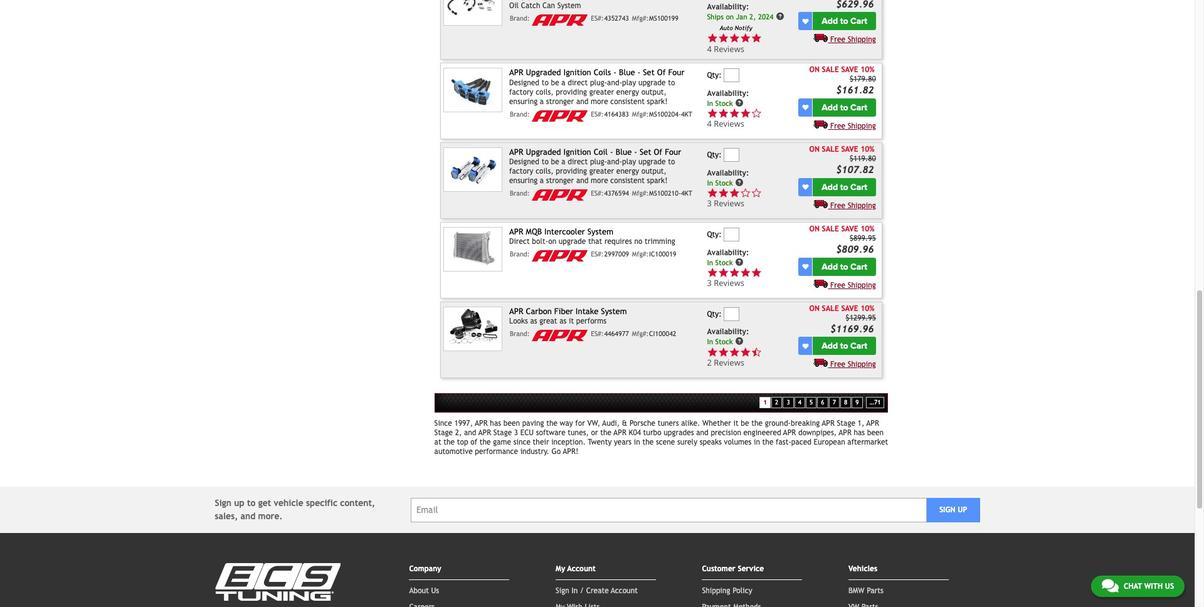 Task type: locate. For each thing, give the bounding box(es) containing it.
with inside the 'keep your intake tract clean and oil free, with apr's oil catch can system'
[[652, 0, 667, 1]]

4 4 reviews link from the top
[[707, 118, 762, 129]]

2 sale from the top
[[822, 145, 839, 154]]

1 plug- from the top
[[590, 78, 607, 87]]

sale inside on sale save 10% $1299.95 $1169.96
[[822, 304, 839, 313]]

4 add to cart from the top
[[822, 261, 867, 272]]

cart down '$809.96'
[[850, 261, 867, 272]]

es#: 2997009 mfg#: ic100019
[[591, 250, 676, 258]]

ensuring right es#4164383 - ms100204-4kt - apr upgraded ignition coils - blue - set of four - designed to be a direct plug-and-play upgrade to factory coils, providing greater energy output, ensuring a stronger and more consistent spark! - apr - audi volkswagen image
[[509, 97, 538, 106]]

apr - corporate logo image down apr mqb intercooler system link
[[532, 250, 588, 262]]

3 free from the top
[[830, 201, 845, 210]]

availability: in stock for $809.96
[[707, 248, 749, 267]]

brand: for $809.96
[[510, 250, 530, 258]]

and inside apr upgraded ignition coils - blue - set of four designed to be a direct plug-and-play upgrade to factory coils, providing greater energy output, ensuring a stronger and more consistent spark!
[[576, 97, 589, 106]]

greater for 3
[[589, 167, 614, 176]]

2 availability: in stock from the top
[[707, 168, 749, 187]]

2 horizontal spatial stage
[[837, 419, 855, 428]]

0 vertical spatial 3 reviews
[[707, 198, 744, 209]]

in down engineered in the bottom of the page
[[754, 438, 760, 447]]

empty star image
[[751, 108, 762, 119], [740, 187, 751, 198]]

bmw
[[849, 587, 865, 595]]

us
[[1165, 582, 1174, 591], [431, 587, 439, 595]]

empty star image inside '3 reviews' link
[[740, 187, 751, 198]]

add to cart up on sale save 10% $179.80 $161.82
[[822, 16, 867, 27]]

sign in / create account
[[556, 587, 638, 595]]

apr - corporate logo image for $161.82
[[532, 110, 588, 121]]

stage down since on the bottom left of page
[[434, 428, 453, 437]]

1 vertical spatial plug-
[[590, 158, 607, 166]]

brand: for $161.82
[[510, 110, 530, 118]]

1 factory from the top
[[509, 88, 533, 96]]

it up precision
[[733, 419, 739, 428]]

energy inside apr upgraded ignition coils - blue - set of four designed to be a direct plug-and-play upgrade to factory coils, providing greater energy output, ensuring a stronger and more consistent spark!
[[616, 88, 639, 96]]

None text field
[[724, 69, 740, 82], [724, 148, 740, 162], [724, 69, 740, 82], [724, 148, 740, 162]]

direct inside apr upgraded ignition coils - blue - set of four designed to be a direct plug-and-play upgrade to factory coils, providing greater energy output, ensuring a stronger and more consistent spark!
[[568, 78, 588, 87]]

2, inside 'availability: ships on jan 2, 2024'
[[749, 12, 756, 21]]

more.
[[258, 511, 283, 521]]

for
[[575, 419, 585, 428]]

been up aftermarket
[[867, 428, 884, 437]]

1 greater from the top
[[589, 88, 614, 96]]

es#: down performs
[[591, 330, 604, 338]]

system up 4464977
[[601, 307, 627, 316]]

save inside on sale save 10% $119.80 $107.82
[[841, 145, 858, 154]]

1 in from the left
[[634, 438, 640, 447]]

5 es#: from the top
[[591, 330, 604, 338]]

0 vertical spatial ignition
[[564, 68, 591, 77]]

apr carbon fiber intake system looks as great as it performs
[[509, 307, 627, 326]]

direct down apr upgraded ignition coil - blue - set of four link
[[568, 158, 588, 166]]

reviews
[[714, 43, 744, 54], [714, 118, 744, 129], [714, 198, 744, 209], [714, 277, 744, 289], [714, 357, 744, 368]]

5 add to cart from the top
[[822, 341, 867, 351]]

of inside "apr upgraded ignition coil - blue - set of four designed to be a direct plug-and-play upgrade to factory coils, providing greater energy output, ensuring a stronger and more consistent spark!"
[[654, 147, 662, 157]]

in for $1169.96
[[707, 337, 713, 346]]

my account
[[556, 565, 596, 573]]

2 reviews from the top
[[714, 118, 744, 129]]

ensuring inside apr upgraded ignition coils - blue - set of four designed to be a direct plug-and-play upgrade to factory coils, providing greater energy output, ensuring a stronger and more consistent spark!
[[509, 97, 538, 106]]

0 vertical spatial system
[[557, 1, 581, 10]]

0 horizontal spatial sign
[[215, 498, 231, 508]]

1 horizontal spatial account
[[611, 587, 638, 595]]

5 link
[[806, 397, 817, 408]]

1 play from the top
[[622, 78, 636, 87]]

output, inside apr upgraded ignition coils - blue - set of four designed to be a direct plug-and-play upgrade to factory coils, providing greater energy output, ensuring a stronger and more consistent spark!
[[641, 88, 667, 96]]

on for $1169.96
[[809, 304, 820, 313]]

0 vertical spatial plug-
[[590, 78, 607, 87]]

2 mfg#: from the top
[[632, 110, 649, 118]]

company
[[409, 565, 441, 573]]

2 stock from the top
[[715, 178, 733, 187]]

1 coils, from the top
[[536, 88, 554, 96]]

intake
[[576, 307, 599, 316]]

2 4kt from the top
[[681, 190, 692, 197]]

consistent inside apr upgraded ignition coils - blue - set of four designed to be a direct plug-and-play upgrade to factory coils, providing greater energy output, ensuring a stronger and more consistent spark!
[[610, 97, 645, 106]]

greater down coil
[[589, 167, 614, 176]]

on inside on sale save 10% $1299.95 $1169.96
[[809, 304, 820, 313]]

3 availability: in stock from the top
[[707, 248, 749, 267]]

0 horizontal spatial us
[[431, 587, 439, 595]]

2 add from the top
[[822, 102, 838, 113]]

blue right the coils
[[619, 68, 635, 77]]

set inside "apr upgraded ignition coil - blue - set of four designed to be a direct plug-and-play upgrade to factory coils, providing greater energy output, ensuring a stronger and more consistent spark!"
[[640, 147, 651, 157]]

2 free from the top
[[830, 122, 845, 130]]

1 vertical spatial more
[[591, 176, 608, 185]]

reviews for $107.82
[[714, 198, 744, 209]]

1 horizontal spatial 2,
[[749, 12, 756, 21]]

account right create
[[611, 587, 638, 595]]

0 horizontal spatial it
[[569, 317, 574, 326]]

1 vertical spatial stronger
[[546, 176, 574, 185]]

and- inside apr upgraded ignition coils - blue - set of four designed to be a direct plug-and-play upgrade to factory coils, providing greater energy output, ensuring a stronger and more consistent spark!
[[607, 78, 622, 87]]

save inside on sale save 10% $179.80 $161.82
[[841, 65, 858, 74]]

2 for 2
[[775, 399, 778, 406]]

free shipping image for $107.82
[[814, 199, 828, 208]]

free shipping image
[[814, 120, 828, 128], [814, 279, 828, 288]]

5 reviews from the top
[[714, 357, 744, 368]]

up inside button
[[958, 506, 967, 514]]

save inside on sale save 10% $899.95 $809.96
[[841, 224, 858, 233]]

plug- down coil
[[590, 158, 607, 166]]

1 3 reviews link from the top
[[707, 187, 796, 209]]

10% inside on sale save 10% $899.95 $809.96
[[861, 224, 874, 233]]

with right chat
[[1144, 582, 1163, 591]]

brand: for $107.82
[[510, 190, 530, 197]]

as
[[530, 317, 537, 326], [560, 317, 567, 326]]

qty: for $107.82
[[707, 151, 722, 159]]

availability: in stock for $161.82
[[707, 89, 749, 107]]

in
[[634, 438, 640, 447], [754, 438, 760, 447]]

apr!
[[563, 447, 578, 456]]

add to cart button for $1169.96
[[813, 337, 876, 355]]

4 on from the top
[[809, 304, 820, 313]]

0 vertical spatial 4kt
[[681, 110, 692, 118]]

availability: for $809.96
[[707, 248, 749, 257]]

1 save from the top
[[841, 65, 858, 74]]

2 brand: from the top
[[510, 110, 530, 118]]

greater inside "apr upgraded ignition coil - blue - set of four designed to be a direct plug-and-play upgrade to factory coils, providing greater energy output, ensuring a stronger and more consistent spark!"
[[589, 167, 614, 176]]

1 vertical spatial 4 reviews
[[707, 118, 744, 129]]

10% inside on sale save 10% $119.80 $107.82
[[861, 145, 874, 154]]

ignition inside apr upgraded ignition coils - blue - set of four designed to be a direct plug-and-play upgrade to factory coils, providing greater energy output, ensuring a stronger and more consistent spark!
[[564, 68, 591, 77]]

providing inside apr upgraded ignition coils - blue - set of four designed to be a direct plug-and-play upgrade to factory coils, providing greater energy output, ensuring a stronger and more consistent spark!
[[556, 88, 587, 96]]

fast-
[[776, 438, 791, 447]]

designed right es#4164383 - ms100204-4kt - apr upgraded ignition coils - blue - set of four - designed to be a direct plug-and-play upgrade to factory coils, providing greater energy output, ensuring a stronger and more consistent spark! - apr - audi volkswagen image
[[509, 78, 539, 87]]

of
[[654, 147, 662, 157], [471, 438, 477, 447]]

and- down coil
[[607, 158, 622, 166]]

0 vertical spatial with
[[652, 0, 667, 1]]

set left of
[[643, 68, 655, 77]]

sign in / create account link
[[556, 587, 638, 595]]

1 upgraded from the top
[[526, 68, 561, 77]]

5 add to cart button from the top
[[813, 337, 876, 355]]

4kt
[[681, 110, 692, 118], [681, 190, 692, 197]]

apr up direct
[[509, 227, 523, 236]]

0 vertical spatial 4
[[707, 43, 712, 54]]

apr right es#4164383 - ms100204-4kt - apr upgraded ignition coils - blue - set of four - designed to be a direct plug-and-play upgrade to factory coils, providing greater energy output, ensuring a stronger and more consistent spark! - apr - audi volkswagen image
[[509, 68, 523, 77]]

and- for 4 reviews
[[607, 78, 622, 87]]

to up ms100204-
[[668, 78, 675, 87]]

es#4376594 - ms100210-4kt - apr upgraded ignition coil - blue - set of four - designed to be a direct plug-and-play upgrade to factory coils, providing greater energy output, ensuring a stronger and more consistent spark! - apr - audi volkswagen image
[[444, 147, 502, 192]]

ecs tuning image
[[215, 563, 340, 601]]

4 brand: from the top
[[510, 250, 530, 258]]

policy
[[733, 587, 752, 595]]

0 vertical spatial providing
[[556, 88, 587, 96]]

on inside on sale save 10% $119.80 $107.82
[[809, 145, 820, 154]]

stage up "game"
[[493, 428, 512, 437]]

0 horizontal spatial been
[[503, 419, 520, 428]]

1 vertical spatial energy
[[616, 167, 639, 176]]

star image
[[707, 33, 718, 44], [718, 33, 729, 44], [729, 33, 740, 44], [751, 33, 762, 44], [707, 108, 718, 119], [718, 108, 729, 119], [740, 108, 751, 119], [718, 187, 729, 198], [729, 187, 740, 198], [740, 267, 751, 278], [751, 267, 762, 278], [707, 346, 718, 357], [718, 346, 729, 357], [740, 346, 751, 357]]

0 vertical spatial energy
[[616, 88, 639, 96]]

upgrades
[[664, 428, 694, 437]]

10% up $1299.95
[[861, 304, 874, 313]]

1 horizontal spatial stage
[[493, 428, 512, 437]]

and inside sign up to get vehicle specific content, sales, and more.
[[241, 511, 255, 521]]

cart for $107.82
[[850, 182, 867, 192]]

direct
[[568, 78, 588, 87], [568, 158, 588, 166]]

0 horizontal spatial 2
[[707, 357, 712, 368]]

2 save from the top
[[841, 145, 858, 154]]

free shipping up $1299.95
[[830, 281, 876, 289]]

1 horizontal spatial it
[[733, 419, 739, 428]]

2 vertical spatial upgrade
[[559, 237, 586, 246]]

2 energy from the top
[[616, 167, 639, 176]]

add to cart button down $107.82
[[813, 178, 876, 196]]

1 horizontal spatial with
[[1144, 582, 1163, 591]]

reviews for $1169.96
[[714, 357, 744, 368]]

1 mfg#: from the top
[[632, 14, 649, 22]]

1 vertical spatial of
[[471, 438, 477, 447]]

cart for $1169.96
[[850, 341, 867, 351]]

0 vertical spatial set
[[643, 68, 655, 77]]

stronger for 3 reviews
[[546, 176, 574, 185]]

play up es#: 4376594 mfg#: ms100210-4kt
[[622, 158, 636, 166]]

on inside on sale save 10% $899.95 $809.96
[[809, 224, 820, 233]]

blue inside apr upgraded ignition coils - blue - set of four designed to be a direct plug-and-play upgrade to factory coils, providing greater energy output, ensuring a stronger and more consistent spark!
[[619, 68, 635, 77]]

shipping up $899.95 on the right top of the page
[[848, 201, 876, 210]]

1 vertical spatial upgraded
[[526, 147, 561, 157]]

on for $161.82
[[809, 65, 820, 74]]

free shipping image up 6
[[814, 358, 828, 367]]

1 vertical spatial consistent
[[610, 176, 645, 185]]

0 horizontal spatial with
[[652, 0, 667, 1]]

system inside apr mqb intercooler system direct bolt-on upgrade that requires no trimming
[[587, 227, 613, 236]]

10% inside on sale save 10% $179.80 $161.82
[[861, 65, 874, 74]]

ignition
[[564, 68, 591, 77], [564, 147, 591, 157]]

0 vertical spatial ensuring
[[509, 97, 538, 106]]

ignition left coil
[[564, 147, 591, 157]]

0 horizontal spatial up
[[234, 498, 244, 508]]

0 horizontal spatial on
[[548, 237, 556, 246]]

mfg#: for $809.96
[[632, 250, 649, 258]]

customer
[[702, 565, 736, 573]]

add right add to wish list icon
[[822, 261, 838, 272]]

0 vertical spatial upgrade
[[638, 78, 666, 87]]

1 4 reviews from the top
[[707, 43, 744, 54]]

free shipping image
[[814, 33, 828, 42], [814, 199, 828, 208], [814, 358, 828, 367]]

add to cart button for $161.82
[[813, 98, 876, 116]]

about
[[409, 587, 429, 595]]

1 designed from the top
[[509, 78, 539, 87]]

2 output, from the top
[[641, 167, 667, 176]]

play up es#: 4164383 mfg#: ms100204-4kt
[[622, 78, 636, 87]]

apr - corporate logo image for $1169.96
[[532, 330, 588, 341]]

that
[[588, 237, 602, 246]]

and- for 3 reviews
[[607, 158, 622, 166]]

system inside 'apr carbon fiber intake system looks as great as it performs'
[[601, 307, 627, 316]]

1 vertical spatial ignition
[[564, 147, 591, 157]]

designed for 3 reviews
[[509, 158, 539, 166]]

more
[[591, 97, 608, 106], [591, 176, 608, 185]]

1 vertical spatial 3 reviews
[[707, 277, 744, 289]]

since
[[513, 438, 531, 447]]

1 horizontal spatial up
[[958, 506, 967, 514]]

es#: 4376594 mfg#: ms100210-4kt
[[591, 190, 692, 197]]

system down tract
[[557, 1, 581, 10]]

factory inside "apr upgraded ignition coil - blue - set of four designed to be a direct plug-and-play upgrade to factory coils, providing greater energy output, ensuring a stronger and more consistent spark!"
[[509, 167, 533, 176]]

1 horizontal spatial 2
[[775, 399, 778, 406]]

1 4kt from the top
[[681, 110, 692, 118]]

brand: down looks
[[510, 330, 530, 338]]

3 stock from the top
[[715, 258, 733, 267]]

0 vertical spatial it
[[569, 317, 574, 326]]

1 vertical spatial designed
[[509, 158, 539, 166]]

2 horizontal spatial sign
[[939, 506, 955, 514]]

upgrade inside apr upgraded ignition coils - blue - set of four designed to be a direct plug-and-play upgrade to factory coils, providing greater energy output, ensuring a stronger and more consistent spark!
[[638, 78, 666, 87]]

has up "game"
[[490, 419, 501, 428]]

mfg#: down no
[[632, 250, 649, 258]]

volumes
[[724, 438, 752, 447]]

1 energy from the top
[[616, 88, 639, 96]]

1 output, from the top
[[641, 88, 667, 96]]

1 sale from the top
[[822, 65, 839, 74]]

add down on sale save 10% $179.80 $161.82
[[822, 102, 838, 113]]

ignition left the coils
[[564, 68, 591, 77]]

blue inside "apr upgraded ignition coil - blue - set of four designed to be a direct plug-and-play upgrade to factory coils, providing greater energy output, ensuring a stronger and more consistent spark!"
[[616, 147, 632, 157]]

on inside on sale save 10% $179.80 $161.82
[[809, 65, 820, 74]]

sign up
[[939, 506, 967, 514]]

be for 3
[[551, 158, 559, 166]]

1 vertical spatial has
[[854, 428, 865, 437]]

to down apr upgraded ignition coil - blue - set of four link
[[542, 158, 549, 166]]

upgraded for 3
[[526, 147, 561, 157]]

0 vertical spatial been
[[503, 419, 520, 428]]

free shipping up $899.95 on the right top of the page
[[830, 201, 876, 210]]

cart
[[850, 16, 867, 27], [850, 102, 867, 113], [850, 182, 867, 192], [850, 261, 867, 272], [850, 341, 867, 351]]

output, for 3 reviews
[[641, 167, 667, 176]]

10% for $1169.96
[[861, 304, 874, 313]]

brand: down oil
[[510, 14, 530, 22]]

3 availability: from the top
[[707, 168, 749, 177]]

add to wish list image
[[802, 18, 809, 24], [802, 104, 809, 111], [802, 184, 809, 190], [802, 343, 809, 349]]

upgraded inside apr upgraded ignition coils - blue - set of four designed to be a direct plug-and-play upgrade to factory coils, providing greater energy output, ensuring a stronger and more consistent spark!
[[526, 68, 561, 77]]

3 reviews for $809.96
[[707, 277, 744, 289]]

automotive
[[434, 447, 473, 456]]

consistent up 4164383
[[610, 97, 645, 106]]

1 4 reviews link from the top
[[707, 22, 796, 54]]

oil
[[509, 1, 519, 10]]

up for sign up to get vehicle specific content, sales, and more.
[[234, 498, 244, 508]]

1 es#: from the top
[[591, 14, 604, 22]]

Email email field
[[411, 498, 927, 522]]

7 link
[[829, 397, 840, 408]]

sale inside on sale save 10% $179.80 $161.82
[[822, 65, 839, 74]]

vehicle
[[274, 498, 303, 508]]

1 horizontal spatial in
[[754, 438, 760, 447]]

can
[[543, 1, 555, 10]]

factory inside apr upgraded ignition coils - blue - set of four designed to be a direct plug-and-play upgrade to factory coils, providing greater energy output, ensuring a stronger and more consistent spark!
[[509, 88, 533, 96]]

four inside "apr upgraded ignition coil - blue - set of four designed to be a direct plug-and-play upgrade to factory coils, providing greater energy output, ensuring a stronger and more consistent spark!"
[[665, 147, 681, 157]]

add to cart down $107.82
[[822, 182, 867, 192]]

1 free shipping image from the top
[[814, 120, 828, 128]]

it inside 'since 1997, apr has been paving the way for vw, audi, & porsche tuners alike. whether it be the ground-breaking apr stage 1, apr stage 2, and apr stage 3 ecu software tunes, or the apr k04 turbo upgrades and precision engineered apr downpipes, apr has been at the top of the game since their inception. twenty years in the scene surely speaks volumes in the fast-paced european aftermarket automotive performance industry. go apr!'
[[733, 419, 739, 428]]

0 vertical spatial on
[[726, 12, 734, 21]]

5
[[810, 399, 813, 406]]

es#: left 4164383
[[591, 110, 604, 118]]

question sign image for $161.82
[[735, 98, 744, 107]]

1 horizontal spatial has
[[854, 428, 865, 437]]

10%
[[861, 65, 874, 74], [861, 145, 874, 154], [861, 224, 874, 233], [861, 304, 874, 313]]

1 vertical spatial blue
[[616, 147, 632, 157]]

4 reviews for second 4 reviews link from the bottom
[[707, 118, 744, 129]]

blue for 3 reviews
[[616, 147, 632, 157]]

0 vertical spatial four
[[668, 68, 685, 77]]

get
[[258, 498, 271, 508]]

3 reviews left empty star icon
[[707, 198, 744, 209]]

providing for 4 reviews
[[556, 88, 587, 96]]

1 horizontal spatial as
[[560, 317, 567, 326]]

providing inside "apr upgraded ignition coil - blue - set of four designed to be a direct plug-and-play upgrade to factory coils, providing greater energy output, ensuring a stronger and more consistent spark!"
[[556, 167, 587, 176]]

1 providing from the top
[[556, 88, 587, 96]]

star image
[[740, 33, 751, 44], [729, 108, 740, 119], [707, 187, 718, 198], [707, 267, 718, 278], [718, 267, 729, 278], [729, 267, 740, 278], [729, 346, 740, 357]]

vw,
[[587, 419, 600, 428]]

10% up $119.80
[[861, 145, 874, 154]]

0 vertical spatial has
[[490, 419, 501, 428]]

1 vertical spatial ensuring
[[509, 176, 538, 185]]

1 vertical spatial set
[[640, 147, 651, 157]]

3 inside 'since 1997, apr has been paving the way for vw, audi, & porsche tuners alike. whether it be the ground-breaking apr stage 1, apr stage 2, and apr stage 3 ecu software tunes, or the apr k04 turbo upgrades and precision engineered apr downpipes, apr has been at the top of the game since their inception. twenty years in the scene surely speaks volumes in the fast-paced european aftermarket automotive performance industry. go apr!'
[[514, 428, 518, 437]]

apr upgraded ignition coils - blue - set of four designed to be a direct plug-and-play upgrade to factory coils, providing greater energy output, ensuring a stronger and more consistent spark!
[[509, 68, 685, 106]]

add to cart button down '$809.96'
[[813, 257, 876, 276]]

0 horizontal spatial as
[[530, 317, 537, 326]]

spark! for 3 reviews
[[647, 176, 668, 185]]

3 add to cart button from the top
[[813, 178, 876, 196]]

4kt for 3 reviews
[[681, 190, 692, 197]]

2 add to cart button from the top
[[813, 98, 876, 116]]

factory for 4 reviews
[[509, 88, 533, 96]]

4 add to wish list image from the top
[[802, 343, 809, 349]]

1 cart from the top
[[850, 16, 867, 27]]

0 horizontal spatial 2,
[[455, 428, 462, 437]]

stage left 1,
[[837, 419, 855, 428]]

0 horizontal spatial in
[[634, 438, 640, 447]]

1 ignition from the top
[[564, 68, 591, 77]]

4 apr - corporate logo image from the top
[[532, 250, 588, 262]]

oil
[[622, 0, 631, 1]]

0 vertical spatial 4 reviews
[[707, 43, 744, 54]]

stronger inside apr upgraded ignition coils - blue - set of four designed to be a direct plug-and-play upgrade to factory coils, providing greater energy output, ensuring a stronger and more consistent spark!
[[546, 97, 574, 106]]

2 coils, from the top
[[536, 167, 554, 176]]

coils, for 4
[[536, 88, 554, 96]]

empty star image inside 4 reviews link
[[751, 108, 762, 119]]

add to cart for $107.82
[[822, 182, 867, 192]]

-
[[614, 68, 617, 77], [638, 68, 641, 77], [610, 147, 613, 157], [634, 147, 637, 157]]

1 vertical spatial free shipping image
[[814, 199, 828, 208]]

10% inside on sale save 10% $1299.95 $1169.96
[[861, 304, 874, 313]]

1 vertical spatial direct
[[568, 158, 588, 166]]

up inside sign up to get vehicle specific content, sales, and more.
[[234, 498, 244, 508]]

and- inside "apr upgraded ignition coil - blue - set of four designed to be a direct plug-and-play upgrade to factory coils, providing greater energy output, ensuring a stronger and more consistent spark!"
[[607, 158, 622, 166]]

0 vertical spatial empty star image
[[751, 108, 762, 119]]

and right sales, at the bottom of the page
[[241, 511, 255, 521]]

2 on from the top
[[809, 145, 820, 154]]

factory
[[509, 88, 533, 96], [509, 167, 533, 176]]

with left apr's
[[652, 0, 667, 1]]

1 horizontal spatial sign
[[556, 587, 569, 595]]

1 add from the top
[[822, 16, 838, 27]]

2 providing from the top
[[556, 167, 587, 176]]

play inside apr upgraded ignition coils - blue - set of four designed to be a direct plug-and-play upgrade to factory coils, providing greater energy output, ensuring a stronger and more consistent spark!
[[622, 78, 636, 87]]

2 ignition from the top
[[564, 147, 591, 157]]

1 horizontal spatial been
[[867, 428, 884, 437]]

cart for $809.96
[[850, 261, 867, 272]]

2 reviews link up 1
[[707, 346, 796, 368]]

more inside "apr upgraded ignition coil - blue - set of four designed to be a direct plug-and-play upgrade to factory coils, providing greater energy output, ensuring a stronger and more consistent spark!"
[[591, 176, 608, 185]]

1 vertical spatial upgrade
[[638, 158, 666, 166]]

1 vertical spatial it
[[733, 419, 739, 428]]

free shipping image for $1169.96
[[814, 358, 828, 367]]

direct for 3
[[568, 158, 588, 166]]

3 on from the top
[[809, 224, 820, 233]]

1 horizontal spatial of
[[654, 147, 662, 157]]

designed inside apr upgraded ignition coils - blue - set of four designed to be a direct plug-and-play upgrade to factory coils, providing greater energy output, ensuring a stronger and more consistent spark!
[[509, 78, 539, 87]]

designed inside "apr upgraded ignition coil - blue - set of four designed to be a direct plug-and-play upgrade to factory coils, providing greater energy output, ensuring a stronger and more consistent spark!"
[[509, 158, 539, 166]]

0 vertical spatial output,
[[641, 88, 667, 96]]

chat
[[1124, 582, 1142, 591]]

0 vertical spatial and-
[[607, 78, 622, 87]]

3 free shipping image from the top
[[814, 358, 828, 367]]

1 and- from the top
[[607, 78, 622, 87]]

apr - corporate logo image down great
[[532, 330, 588, 341]]

coils, inside apr upgraded ignition coils - blue - set of four designed to be a direct plug-and-play upgrade to factory coils, providing greater energy output, ensuring a stronger and more consistent spark!
[[536, 88, 554, 96]]

upgraded left coil
[[526, 147, 561, 157]]

shipping up $1299.95
[[848, 281, 876, 289]]

spark! for 4 reviews
[[647, 97, 668, 106]]

ignition for 4 reviews
[[564, 68, 591, 77]]

3 sale from the top
[[822, 224, 839, 233]]

1 direct from the top
[[568, 78, 588, 87]]

4464977
[[604, 330, 629, 338]]

upgrade inside "apr upgraded ignition coil - blue - set of four designed to be a direct plug-and-play upgrade to factory coils, providing greater energy output, ensuring a stronger and more consistent spark!"
[[638, 158, 666, 166]]

been
[[503, 419, 520, 428], [867, 428, 884, 437]]

1 vertical spatial factory
[[509, 167, 533, 176]]

free up on sale save 10% $179.80 $161.82
[[830, 35, 845, 44]]

5 free from the top
[[830, 360, 845, 369]]

on inside apr mqb intercooler system direct bolt-on upgrade that requires no trimming
[[548, 237, 556, 246]]

apr mqb intercooler system direct bolt-on upgrade that requires no trimming
[[509, 227, 675, 246]]

sign inside sign up to get vehicle specific content, sales, and more.
[[215, 498, 231, 508]]

and inside "apr upgraded ignition coil - blue - set of four designed to be a direct plug-and-play upgrade to factory coils, providing greater energy output, ensuring a stronger and more consistent spark!"
[[576, 176, 589, 185]]

free up on sale save 10% $119.80 $107.82
[[830, 122, 845, 130]]

output, inside "apr upgraded ignition coil - blue - set of four designed to be a direct plug-and-play upgrade to factory coils, providing greater energy output, ensuring a stronger and more consistent spark!"
[[641, 167, 667, 176]]

5 brand: from the top
[[510, 330, 530, 338]]

add for $161.82
[[822, 102, 838, 113]]

10% up $179.80 on the right of the page
[[861, 65, 874, 74]]

more inside apr upgraded ignition coils - blue - set of four designed to be a direct plug-and-play upgrade to factory coils, providing greater energy output, ensuring a stronger and more consistent spark!
[[591, 97, 608, 106]]

1 horizontal spatial on
[[726, 12, 734, 21]]

1 vertical spatial empty star image
[[740, 187, 751, 198]]

spark! inside apr upgraded ignition coils - blue - set of four designed to be a direct plug-and-play upgrade to factory coils, providing greater energy output, ensuring a stronger and more consistent spark!
[[647, 97, 668, 106]]

2 3 reviews link from the top
[[707, 198, 762, 209]]

add to cart down "$161.82"
[[822, 102, 867, 113]]

4 add from the top
[[822, 261, 838, 272]]

2 es#: from the top
[[591, 110, 604, 118]]

upgraded
[[526, 68, 561, 77], [526, 147, 561, 157]]

stronger for 4 reviews
[[546, 97, 574, 106]]

0 vertical spatial upgraded
[[526, 68, 561, 77]]

0 vertical spatial more
[[591, 97, 608, 106]]

stronger inside "apr upgraded ignition coil - blue - set of four designed to be a direct plug-and-play upgrade to factory coils, providing greater energy output, ensuring a stronger and more consistent spark!"
[[546, 176, 574, 185]]

four for 4 reviews
[[668, 68, 685, 77]]

output,
[[641, 88, 667, 96], [641, 167, 667, 176]]

play for 3 reviews
[[622, 158, 636, 166]]

0 vertical spatial free shipping image
[[814, 33, 828, 42]]

es#4464977 - ci100042 - apr carbon fiber intake system - looks as great as it performs - apr - audi image
[[444, 307, 502, 351]]

spark! up ms100204-
[[647, 97, 668, 106]]

consistent for 4
[[610, 97, 645, 106]]

1 stock from the top
[[715, 99, 733, 107]]

1 stronger from the top
[[546, 97, 574, 106]]

3 reviews for $107.82
[[707, 198, 744, 209]]

save for $809.96
[[841, 224, 858, 233]]

4 free shipping from the top
[[830, 281, 876, 289]]

stock for $1169.96
[[715, 337, 733, 346]]

on sale save 10% $179.80 $161.82
[[809, 65, 876, 95]]

output, for 4 reviews
[[641, 88, 667, 96]]

3 mfg#: from the top
[[632, 190, 649, 197]]

sign for sign in / create account
[[556, 587, 569, 595]]

cart down $1169.96
[[850, 341, 867, 351]]

sale up "$161.82"
[[822, 65, 839, 74]]

spark! up ms100210-
[[647, 176, 668, 185]]

in for $161.82
[[707, 99, 713, 107]]

shipping policy link
[[702, 587, 752, 595]]

mfg#: down the free,
[[632, 14, 649, 22]]

upgraded inside "apr upgraded ignition coil - blue - set of four designed to be a direct plug-and-play upgrade to factory coils, providing greater energy output, ensuring a stronger and more consistent spark!"
[[526, 147, 561, 157]]

add to cart for $809.96
[[822, 261, 867, 272]]

be up engineered in the bottom of the page
[[741, 419, 749, 428]]

save up $899.95 on the right top of the page
[[841, 224, 858, 233]]

3 4 reviews link from the top
[[707, 108, 796, 129]]

2 designed from the top
[[509, 158, 539, 166]]

brand: for $1169.96
[[510, 330, 530, 338]]

1 vertical spatial output,
[[641, 167, 667, 176]]

coils, down apr upgraded ignition coil - blue - set of four link
[[536, 167, 554, 176]]

0 horizontal spatial account
[[567, 565, 596, 573]]

ensuring right es#4376594 - ms100210-4kt - apr upgraded ignition coil - blue - set of four - designed to be a direct plug-and-play upgrade to factory coils, providing greater energy output, ensuring a stronger and more consistent spark! - apr - audi volkswagen image
[[509, 176, 538, 185]]

apr upgraded ignition coil - blue - set of four designed to be a direct plug-and-play upgrade to factory coils, providing greater energy output, ensuring a stronger and more consistent spark!
[[509, 147, 681, 185]]

0 vertical spatial blue
[[619, 68, 635, 77]]

0 horizontal spatial stage
[[434, 428, 453, 437]]

9 link
[[852, 397, 863, 408]]

direct inside "apr upgraded ignition coil - blue - set of four designed to be a direct plug-and-play upgrade to factory coils, providing greater energy output, ensuring a stronger and more consistent spark!"
[[568, 158, 588, 166]]

apr up looks
[[509, 307, 523, 316]]

on down apr mqb intercooler system link
[[548, 237, 556, 246]]

4376594
[[604, 190, 629, 197]]

mfg#:
[[632, 14, 649, 22], [632, 110, 649, 118], [632, 190, 649, 197], [632, 250, 649, 258], [632, 330, 649, 338]]

shipping down $1169.96
[[848, 360, 876, 369]]

es#: 4164383 mfg#: ms100204-4kt
[[591, 110, 692, 118]]

designed right es#4376594 - ms100210-4kt - apr upgraded ignition coil - blue - set of four - designed to be a direct plug-and-play upgrade to factory coils, providing greater energy output, ensuring a stronger and more consistent spark! - apr - audi volkswagen image
[[509, 158, 539, 166]]

0 horizontal spatial has
[[490, 419, 501, 428]]

1 reviews from the top
[[714, 43, 744, 54]]

1 vertical spatial on
[[548, 237, 556, 246]]

spark! inside "apr upgraded ignition coil - blue - set of four designed to be a direct plug-and-play upgrade to factory coils, providing greater energy output, ensuring a stronger and more consistent spark!"
[[647, 176, 668, 185]]

mfg#: for $1169.96
[[632, 330, 649, 338]]

set for 3
[[640, 147, 651, 157]]

ignition inside "apr upgraded ignition coil - blue - set of four designed to be a direct plug-and-play upgrade to factory coils, providing greater energy output, ensuring a stronger and more consistent spark!"
[[564, 147, 591, 157]]

reviews for $809.96
[[714, 277, 744, 289]]

2 for 2 reviews
[[707, 357, 712, 368]]

1 vertical spatial 4kt
[[681, 190, 692, 197]]

plug- inside apr upgraded ignition coils - blue - set of four designed to be a direct plug-and-play upgrade to factory coils, providing greater energy output, ensuring a stronger and more consistent spark!
[[590, 78, 607, 87]]

and down 1997,
[[464, 428, 476, 437]]

blue right coil
[[616, 147, 632, 157]]

save inside on sale save 10% $1299.95 $1169.96
[[841, 304, 858, 313]]

free up on sale save 10% $1299.95 $1169.96
[[830, 281, 845, 289]]

mqb
[[526, 227, 542, 236]]

0 vertical spatial 2
[[707, 357, 712, 368]]

1 vertical spatial four
[[665, 147, 681, 157]]

1 as from the left
[[530, 317, 537, 326]]

2 qty: from the top
[[707, 151, 722, 159]]

upgrade down intercooler
[[559, 237, 586, 246]]

0 vertical spatial be
[[551, 78, 559, 87]]

it inside 'apr carbon fiber intake system looks as great as it performs'
[[569, 317, 574, 326]]

fiber
[[554, 307, 573, 316]]

has
[[490, 419, 501, 428], [854, 428, 865, 437]]

apr right es#4376594 - ms100210-4kt - apr upgraded ignition coil - blue - set of four - designed to be a direct plug-and-play upgrade to factory coils, providing greater energy output, ensuring a stronger and more consistent spark! - apr - audi volkswagen image
[[509, 147, 523, 157]]

2 plug- from the top
[[590, 158, 607, 166]]

four inside apr upgraded ignition coils - blue - set of four designed to be a direct plug-and-play upgrade to factory coils, providing greater energy output, ensuring a stronger and more consistent spark!
[[668, 68, 685, 77]]

stock
[[715, 99, 733, 107], [715, 178, 733, 187], [715, 258, 733, 267], [715, 337, 733, 346]]

free
[[830, 35, 845, 44], [830, 122, 845, 130], [830, 201, 845, 210], [830, 281, 845, 289], [830, 360, 845, 369]]

energy inside "apr upgraded ignition coil - blue - set of four designed to be a direct plug-and-play upgrade to factory coils, providing greater energy output, ensuring a stronger and more consistent spark!"
[[616, 167, 639, 176]]

sign inside button
[[939, 506, 955, 514]]

greater
[[589, 88, 614, 96], [589, 167, 614, 176]]

on left jan
[[726, 12, 734, 21]]

free shipping image up on sale save 10% $1299.95 $1169.96
[[814, 279, 828, 288]]

way
[[560, 419, 573, 428]]

brand: up mqb
[[510, 190, 530, 197]]

ensuring
[[509, 97, 538, 106], [509, 176, 538, 185]]

add to cart button for $107.82
[[813, 178, 876, 196]]

es#4352743 - ms100199 - apr full catch can system  - keep your intake tract clean and oil free, with apr's oil catch can system - apr - audi volkswagen image
[[444, 0, 502, 26]]

1 vertical spatial play
[[622, 158, 636, 166]]

apr right 1997,
[[475, 419, 488, 428]]

paced
[[791, 438, 811, 447]]

2 vertical spatial free shipping image
[[814, 358, 828, 367]]

2 link
[[771, 397, 782, 408]]

consistent inside "apr upgraded ignition coil - blue - set of four designed to be a direct plug-and-play upgrade to factory coils, providing greater energy output, ensuring a stronger and more consistent spark!"
[[610, 176, 645, 185]]

1 vertical spatial coils,
[[536, 167, 554, 176]]

0 vertical spatial spark!
[[647, 97, 668, 106]]

energy up 4164383
[[616, 88, 639, 96]]

1 vertical spatial system
[[587, 227, 613, 236]]

set inside apr upgraded ignition coils - blue - set of four designed to be a direct plug-and-play upgrade to factory coils, providing greater energy output, ensuring a stronger and more consistent spark!
[[643, 68, 655, 77]]

sale inside on sale save 10% $119.80 $107.82
[[822, 145, 839, 154]]

four for 3 reviews
[[665, 147, 681, 157]]

been up "game"
[[503, 419, 520, 428]]

energy for 3 reviews
[[616, 167, 639, 176]]

of inside 'since 1997, apr has been paving the way for vw, audi, & porsche tuners alike. whether it be the ground-breaking apr stage 1, apr stage 2, and apr stage 3 ecu software tunes, or the apr k04 turbo upgrades and precision engineered apr downpipes, apr has been at the top of the game since their inception. twenty years in the scene surely speaks volumes in the fast-paced european aftermarket automotive performance industry. go apr!'
[[471, 438, 477, 447]]

add to cart for $161.82
[[822, 102, 867, 113]]

question sign image
[[735, 257, 744, 266]]

energy for 4 reviews
[[616, 88, 639, 96]]

1 vertical spatial be
[[551, 158, 559, 166]]

10% for $107.82
[[861, 145, 874, 154]]

stronger down apr upgraded ignition coil - blue - set of four link
[[546, 176, 574, 185]]

4 es#: from the top
[[591, 250, 604, 258]]

greater for 4
[[589, 88, 614, 96]]

free shipping image up on sale save 10% $179.80 $161.82
[[814, 33, 828, 42]]

direct
[[509, 237, 530, 246]]

1 2 reviews link from the top
[[707, 346, 796, 368]]

be inside "apr upgraded ignition coil - blue - set of four designed to be a direct plug-and-play upgrade to factory coils, providing greater energy output, ensuring a stronger and more consistent spark!"
[[551, 158, 559, 166]]

free shipping
[[830, 35, 876, 44], [830, 122, 876, 130], [830, 201, 876, 210], [830, 281, 876, 289], [830, 360, 876, 369]]

customer service
[[702, 565, 764, 573]]

None text field
[[724, 228, 740, 242], [724, 307, 740, 321], [724, 228, 740, 242], [724, 307, 740, 321]]

2 more from the top
[[591, 176, 608, 185]]

0 vertical spatial play
[[622, 78, 636, 87]]

save
[[841, 65, 858, 74], [841, 145, 858, 154], [841, 224, 858, 233], [841, 304, 858, 313]]

4 availability: in stock from the top
[[707, 328, 749, 346]]

free,
[[633, 0, 650, 1]]

4 for second 4 reviews link from the bottom
[[707, 118, 712, 129]]

0 vertical spatial consistent
[[610, 97, 645, 106]]

greater inside apr upgraded ignition coils - blue - set of four designed to be a direct plug-and-play upgrade to factory coils, providing greater energy output, ensuring a stronger and more consistent spark!
[[589, 88, 614, 96]]

be inside apr upgraded ignition coils - blue - set of four designed to be a direct plug-and-play upgrade to factory coils, providing greater energy output, ensuring a stronger and more consistent spark!
[[551, 78, 559, 87]]

2 inside 2 link
[[775, 399, 778, 406]]

question sign image
[[776, 12, 785, 21], [735, 98, 744, 107], [735, 178, 744, 187], [735, 337, 744, 346]]

2 ensuring from the top
[[509, 176, 538, 185]]

2 4 reviews from the top
[[707, 118, 744, 129]]

sale for $107.82
[[822, 145, 839, 154]]

ensuring inside "apr upgraded ignition coil - blue - set of four designed to be a direct plug-and-play upgrade to factory coils, providing greater energy output, ensuring a stronger and more consistent spark!"
[[509, 176, 538, 185]]

sale for $1169.96
[[822, 304, 839, 313]]

0 vertical spatial direct
[[568, 78, 588, 87]]

stock for $107.82
[[715, 178, 733, 187]]

5 apr - corporate logo image from the top
[[532, 330, 588, 341]]

4 qty: from the top
[[707, 310, 722, 319]]

2 left half star icon
[[707, 357, 712, 368]]

availability: inside 'availability: ships on jan 2, 2024'
[[707, 3, 749, 11]]

2 factory from the top
[[509, 167, 533, 176]]

output, down of
[[641, 88, 667, 96]]

the down audi,
[[600, 428, 612, 437]]

4 10% from the top
[[861, 304, 874, 313]]

plug- inside "apr upgraded ignition coil - blue - set of four designed to be a direct plug-and-play upgrade to factory coils, providing greater energy output, ensuring a stronger and more consistent spark!"
[[590, 158, 607, 166]]

free shipping image up on sale save 10% $119.80 $107.82
[[814, 120, 828, 128]]

ms100199
[[649, 14, 679, 22]]

es#: for $107.82
[[591, 190, 604, 197]]

performs
[[576, 317, 606, 326]]

1 vertical spatial greater
[[589, 167, 614, 176]]

apr - corporate logo image up apr mqb intercooler system link
[[532, 190, 588, 201]]

four right of
[[668, 68, 685, 77]]

about us link
[[409, 587, 439, 595]]

2 apr - corporate logo image from the top
[[532, 110, 588, 121]]

add
[[822, 16, 838, 27], [822, 102, 838, 113], [822, 182, 838, 192], [822, 261, 838, 272], [822, 341, 838, 351]]

4 add to cart button from the top
[[813, 257, 876, 276]]

to down $107.82
[[840, 182, 848, 192]]

in down k04
[[634, 438, 640, 447]]

2 play from the top
[[622, 158, 636, 166]]

apr - corporate logo image
[[532, 14, 588, 26], [532, 110, 588, 121], [532, 190, 588, 201], [532, 250, 588, 262], [532, 330, 588, 341]]

1 vertical spatial 4
[[707, 118, 712, 129]]

0 vertical spatial stronger
[[546, 97, 574, 106]]

game
[[493, 438, 511, 447]]

2997009
[[604, 250, 629, 258]]

2 stronger from the top
[[546, 176, 574, 185]]

content,
[[340, 498, 375, 508]]

free shipping for $107.82
[[830, 201, 876, 210]]

2 left 3 link at the right bottom
[[775, 399, 778, 406]]

play inside "apr upgraded ignition coil - blue - set of four designed to be a direct plug-and-play upgrade to factory coils, providing greater energy output, ensuring a stronger and more consistent spark!"
[[622, 158, 636, 166]]

designed
[[509, 78, 539, 87], [509, 158, 539, 166]]

1 vertical spatial free shipping image
[[814, 279, 828, 288]]

0 horizontal spatial of
[[471, 438, 477, 447]]

mfg#: right 4376594
[[632, 190, 649, 197]]

coils, inside "apr upgraded ignition coil - blue - set of four designed to be a direct plug-and-play upgrade to factory coils, providing greater energy output, ensuring a stronger and more consistent spark!"
[[536, 167, 554, 176]]

0 vertical spatial designed
[[509, 78, 539, 87]]

sale inside on sale save 10% $899.95 $809.96
[[822, 224, 839, 233]]



Task type: vqa. For each thing, say whether or not it's contained in the screenshot.
'5' link at the bottom of page
yes



Task type: describe. For each thing, give the bounding box(es) containing it.
on inside 'availability: ships on jan 2, 2024'
[[726, 12, 734, 21]]

$1169.96
[[830, 323, 874, 334]]

1 apr - corporate logo image from the top
[[532, 14, 588, 26]]

1 link
[[760, 397, 771, 408]]

porsche
[[630, 419, 655, 428]]

3 link
[[783, 397, 794, 408]]

downpipes,
[[798, 428, 837, 437]]

on sale save 10% $1299.95 $1169.96
[[809, 304, 876, 334]]

question sign image for $107.82
[[735, 178, 744, 187]]

the up performance
[[480, 438, 491, 447]]

sign up button
[[927, 498, 980, 522]]

sale for $809.96
[[822, 224, 839, 233]]

ic100019
[[649, 250, 676, 258]]

your
[[528, 0, 543, 1]]

4164383
[[604, 110, 629, 118]]

apr up fast-
[[783, 428, 796, 437]]

apr up 'years'
[[614, 428, 626, 437]]

$179.80
[[850, 75, 876, 84]]

7
[[833, 399, 836, 406]]

apr inside apr mqb intercooler system direct bolt-on upgrade that requires no trimming
[[509, 227, 523, 236]]

…71
[[870, 399, 881, 406]]

top
[[457, 438, 468, 447]]

$107.82
[[836, 164, 874, 175]]

2, inside 'since 1997, apr has been paving the way for vw, audi, & porsche tuners alike. whether it be the ground-breaking apr stage 1, apr stage 2, and apr stage 3 ecu software tunes, or the apr k04 turbo upgrades and precision engineered apr downpipes, apr has been at the top of the game since their inception. twenty years in the scene surely speaks volumes in the fast-paced european aftermarket automotive performance industry. go apr!'
[[455, 428, 462, 437]]

system inside the 'keep your intake tract clean and oil free, with apr's oil catch can system'
[[557, 1, 581, 10]]

bmw parts
[[849, 587, 884, 595]]

since 1997, apr has been paving the way for vw, audi, & porsche tuners alike. whether it be the ground-breaking apr stage 1, apr stage 2, and apr stage 3 ecu software tunes, or the apr k04 turbo upgrades and precision engineered apr downpipes, apr has been at the top of the game since their inception. twenty years in the scene surely speaks volumes in the fast-paced european aftermarket automotive performance industry. go apr!
[[434, 419, 888, 456]]

qty: for $1169.96
[[707, 310, 722, 319]]

on for $107.82
[[809, 145, 820, 154]]

create
[[586, 587, 609, 595]]

add to wish list image for $1169.96
[[802, 343, 809, 349]]

apr up european
[[839, 428, 852, 437]]

4 3 reviews link from the top
[[707, 277, 762, 289]]

apr up performance
[[478, 428, 491, 437]]

apr up the downpipes,
[[822, 419, 835, 428]]

intercooler
[[544, 227, 585, 236]]

to down $1169.96
[[840, 341, 848, 351]]

10% for $809.96
[[861, 224, 874, 233]]

and inside the 'keep your intake tract clean and oil free, with apr's oil catch can system'
[[608, 0, 620, 1]]

keep
[[509, 0, 526, 1]]

1 add to wish list image from the top
[[802, 18, 809, 24]]

more for 4 reviews
[[591, 97, 608, 106]]

save for $107.82
[[841, 145, 858, 154]]

intake
[[545, 0, 566, 1]]

to up on sale save 10% $179.80 $161.82
[[840, 16, 848, 27]]

add for $809.96
[[822, 261, 838, 272]]

the down engineered in the bottom of the page
[[762, 438, 774, 447]]

/
[[580, 587, 584, 595]]

consistent for 3
[[610, 176, 645, 185]]

3 3 reviews link from the top
[[707, 267, 796, 289]]

no
[[634, 237, 642, 246]]

2 as from the left
[[560, 317, 567, 326]]

parts
[[867, 587, 884, 595]]

add to wish list image
[[802, 263, 809, 270]]

performance
[[475, 447, 518, 456]]

alike.
[[681, 419, 700, 428]]

great
[[540, 317, 557, 326]]

2 4 reviews link from the top
[[707, 43, 762, 54]]

1
[[763, 399, 767, 406]]

to up ms100210-
[[668, 158, 675, 166]]

es#: 4464977 mfg#: ci100042
[[591, 330, 676, 338]]

&
[[622, 419, 627, 428]]

comments image
[[1102, 578, 1119, 593]]

free shipping for $1169.96
[[830, 360, 876, 369]]

shipping policy
[[702, 587, 752, 595]]

2 reviews
[[707, 357, 744, 368]]

shipping up $179.80 on the right of the page
[[848, 35, 876, 44]]

clean
[[587, 0, 605, 1]]

to down apr upgraded ignition coils - blue - set of four link
[[542, 78, 549, 87]]

to down "$161.82"
[[840, 102, 848, 113]]

carbon
[[526, 307, 552, 316]]

4kt for 4 reviews
[[681, 110, 692, 118]]

4 link
[[794, 397, 805, 408]]

empty star image
[[751, 187, 762, 198]]

$1299.95
[[846, 313, 876, 322]]

sign up to get vehicle specific content, sales, and more.
[[215, 498, 375, 521]]

software
[[536, 428, 565, 437]]

free for $161.82
[[830, 122, 845, 130]]

es#4164383 - ms100204-4kt - apr upgraded ignition coils - blue - set of four - designed to be a direct plug-and-play upgrade to factory coils, providing greater energy output, ensuring a stronger and more consistent spark! - apr - audi volkswagen image
[[444, 68, 502, 112]]

on for $809.96
[[809, 224, 820, 233]]

years
[[614, 438, 632, 447]]

mfg#: for $161.82
[[632, 110, 649, 118]]

looks
[[509, 317, 528, 326]]

save for $161.82
[[841, 65, 858, 74]]

industry.
[[520, 447, 549, 456]]

add for $107.82
[[822, 182, 838, 192]]

upgrade inside apr mqb intercooler system direct bolt-on upgrade that requires no trimming
[[559, 237, 586, 246]]

whether
[[702, 419, 731, 428]]

free for $809.96
[[830, 281, 845, 289]]

aftermarket
[[847, 438, 888, 447]]

2024
[[758, 12, 773, 21]]

sign for sign up to get vehicle specific content, sales, and more.
[[215, 498, 231, 508]]

breaking
[[791, 419, 820, 428]]

8
[[844, 399, 847, 406]]

4 for first 4 reviews link from the top
[[707, 43, 712, 54]]

shipping down customer
[[702, 587, 730, 595]]

the up software
[[546, 419, 558, 428]]

availability: for $161.82
[[707, 89, 749, 98]]

up for sign up
[[958, 506, 967, 514]]

4 reviews for first 4 reviews link from the top
[[707, 43, 744, 54]]

coils
[[594, 68, 611, 77]]

add to wish list image for $161.82
[[802, 104, 809, 111]]

1 vertical spatial with
[[1144, 582, 1163, 591]]

set for 4
[[643, 68, 655, 77]]

requires
[[604, 237, 632, 246]]

sales,
[[215, 511, 238, 521]]

$161.82
[[836, 84, 874, 95]]

bolt-
[[532, 237, 548, 246]]

add to cart button for $809.96
[[813, 257, 876, 276]]

coils, for 3
[[536, 167, 554, 176]]

more for 3 reviews
[[591, 176, 608, 185]]

plug- for 4 reviews
[[590, 78, 607, 87]]

availability: ships on jan 2, 2024
[[707, 3, 773, 21]]

qty: for $161.82
[[707, 71, 722, 80]]

sale for $161.82
[[822, 65, 839, 74]]

to inside sign up to get vehicle specific content, sales, and more.
[[247, 498, 256, 508]]

es#2997009 - ic100019 - apr mqb intercooler system - direct bolt-on upgrade that requires no trimming - apr - audi volkswagen image
[[444, 227, 502, 271]]

free for $107.82
[[830, 201, 845, 210]]

add for $1169.96
[[822, 341, 838, 351]]

availability: in stock for $1169.96
[[707, 328, 749, 346]]

apr - corporate logo image for $107.82
[[532, 190, 588, 201]]

speaks
[[700, 438, 722, 447]]

free shipping image for $161.82
[[814, 120, 828, 128]]

1 brand: from the top
[[510, 14, 530, 22]]

apr inside 'apr carbon fiber intake system looks as great as it performs'
[[509, 307, 523, 316]]

apr - corporate logo image for $809.96
[[532, 250, 588, 262]]

plug- for 3 reviews
[[590, 158, 607, 166]]

apr inside "apr upgraded ignition coil - blue - set of four designed to be a direct plug-and-play upgrade to factory coils, providing greater energy output, ensuring a stronger and more consistent spark!"
[[509, 147, 523, 157]]

the up engineered in the bottom of the page
[[751, 419, 763, 428]]

and up speaks
[[696, 428, 709, 437]]

save for $1169.96
[[841, 304, 858, 313]]

free for $1169.96
[[830, 360, 845, 369]]

auto
[[720, 25, 733, 32]]

us inside chat with us link
[[1165, 582, 1174, 591]]

qty: for $809.96
[[707, 230, 722, 239]]

2 in from the left
[[754, 438, 760, 447]]

or
[[591, 428, 598, 437]]

turbo
[[643, 428, 661, 437]]

factory for 3 reviews
[[509, 167, 533, 176]]

notify
[[735, 25, 752, 32]]

vehicles
[[849, 565, 877, 573]]

play for 4 reviews
[[622, 78, 636, 87]]

1 add to cart button from the top
[[813, 12, 876, 30]]

apr upgraded ignition coil - blue - set of four link
[[509, 147, 681, 157]]

upgrade for 4 reviews
[[638, 78, 666, 87]]

1 add to cart from the top
[[822, 16, 867, 27]]

at
[[434, 438, 441, 447]]

upgrade for 3 reviews
[[638, 158, 666, 166]]

question sign image for $1169.96
[[735, 337, 744, 346]]

half star image
[[751, 346, 762, 357]]

1997,
[[454, 419, 473, 428]]

to down '$809.96'
[[840, 261, 848, 272]]

2 vertical spatial 4
[[798, 399, 801, 406]]

be for 4
[[551, 78, 559, 87]]

1 free shipping image from the top
[[814, 33, 828, 42]]

apr inside apr upgraded ignition coils - blue - set of four designed to be a direct plug-and-play upgrade to factory coils, providing greater energy output, ensuring a stronger and more consistent spark!
[[509, 68, 523, 77]]

1 vertical spatial account
[[611, 587, 638, 595]]

ensuring for 4 reviews
[[509, 97, 538, 106]]

on sale save 10% $899.95 $809.96
[[809, 224, 876, 255]]

providing for 3 reviews
[[556, 167, 587, 176]]

1 free from the top
[[830, 35, 845, 44]]

mfg#: for $107.82
[[632, 190, 649, 197]]

ecu
[[520, 428, 534, 437]]

tract
[[568, 0, 585, 1]]

scene
[[656, 438, 675, 447]]

service
[[738, 565, 764, 573]]

surely
[[677, 438, 697, 447]]

2 2 reviews link from the top
[[707, 357, 762, 368]]

1 free shipping from the top
[[830, 35, 876, 44]]

of
[[657, 68, 666, 77]]

the up automotive
[[444, 438, 455, 447]]

es#: for $1169.96
[[591, 330, 604, 338]]

on sale save 10% $119.80 $107.82
[[809, 145, 876, 175]]

the down "turbo"
[[642, 438, 654, 447]]

availability: for $107.82
[[707, 168, 749, 177]]

cart for $161.82
[[850, 102, 867, 113]]

ships
[[707, 12, 724, 21]]

free shipping for $809.96
[[830, 281, 876, 289]]

free shipping image for $809.96
[[814, 279, 828, 288]]

availability: in stock for $107.82
[[707, 168, 749, 187]]

ms100210-
[[649, 190, 681, 197]]

apr right 1,
[[866, 419, 879, 428]]

direct for 4
[[568, 78, 588, 87]]

go
[[552, 447, 561, 456]]

1 vertical spatial been
[[867, 428, 884, 437]]

in for $809.96
[[707, 258, 713, 267]]

blue for 4 reviews
[[619, 68, 635, 77]]

apr upgraded ignition coils - blue - set of four link
[[509, 68, 685, 77]]

es#: for $809.96
[[591, 250, 604, 258]]

chat with us
[[1124, 582, 1174, 591]]

stock for $809.96
[[715, 258, 733, 267]]

6
[[821, 399, 824, 406]]

designed for 4 reviews
[[509, 78, 539, 87]]

be inside 'since 1997, apr has been paving the way for vw, audi, & porsche tuners alike. whether it be the ground-breaking apr stage 1, apr stage 2, and apr stage 3 ecu software tunes, or the apr k04 turbo upgrades and precision engineered apr downpipes, apr has been at the top of the game since their inception. twenty years in the scene surely speaks volumes in the fast-paced european aftermarket automotive performance industry. go apr!'
[[741, 419, 749, 428]]

k04
[[629, 428, 641, 437]]

shipping for $809.96
[[848, 281, 876, 289]]



